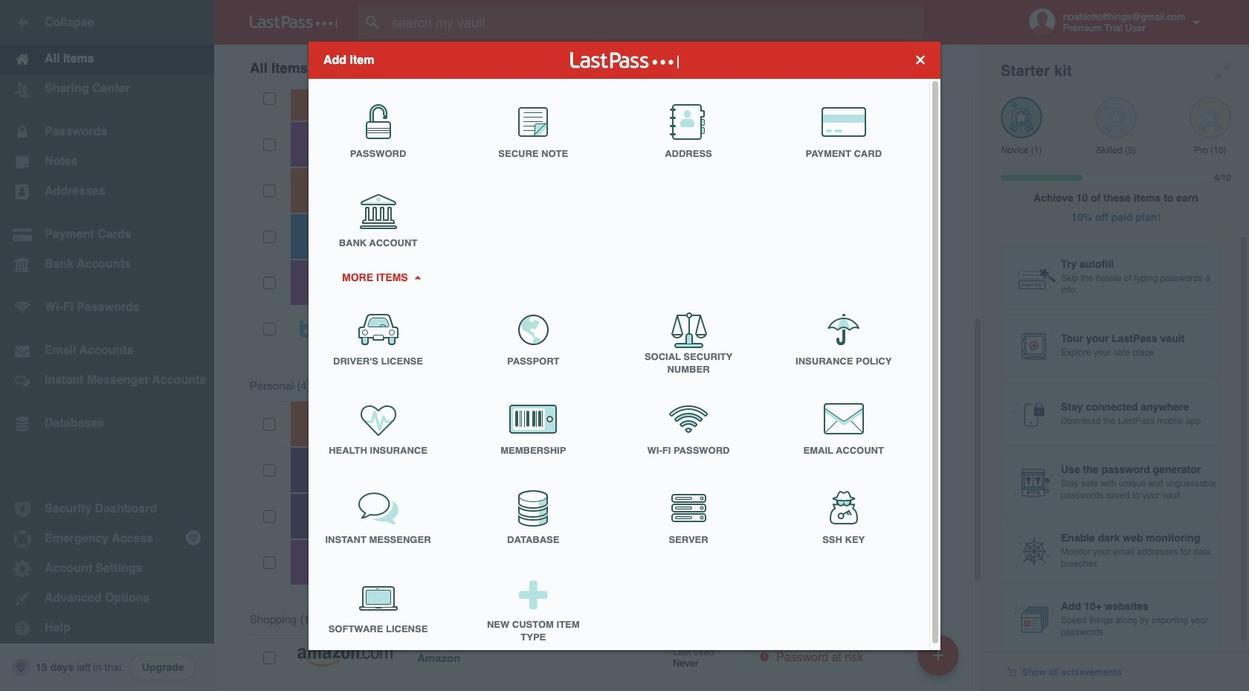 Task type: describe. For each thing, give the bounding box(es) containing it.
search my vault text field
[[359, 6, 953, 39]]

caret right image
[[412, 275, 423, 279]]

lastpass image
[[250, 16, 338, 29]]

Search search field
[[359, 6, 953, 39]]

vault options navigation
[[214, 45, 983, 89]]

new item navigation
[[913, 630, 969, 691]]



Task type: locate. For each thing, give the bounding box(es) containing it.
new item image
[[934, 650, 944, 660]]

main navigation navigation
[[0, 0, 214, 691]]

dialog
[[309, 41, 941, 654]]



